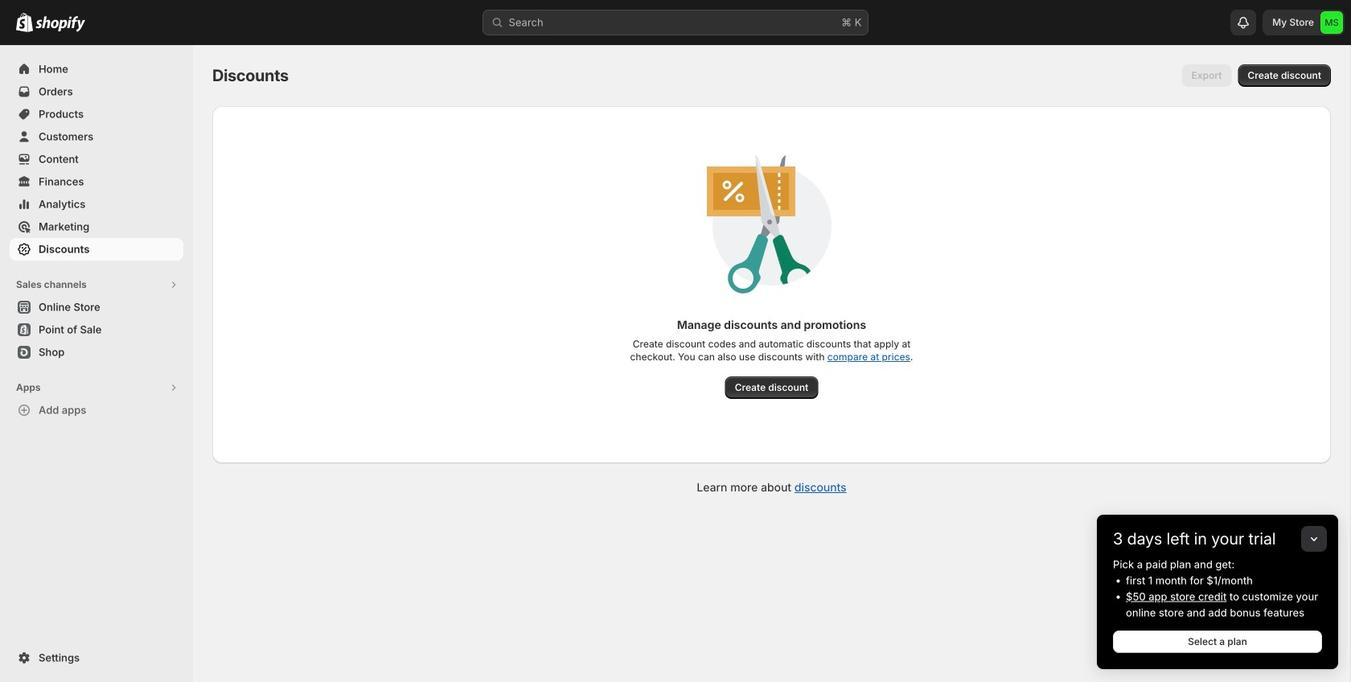 Task type: vqa. For each thing, say whether or not it's contained in the screenshot.
rightmost Shopify image
yes



Task type: describe. For each thing, give the bounding box(es) containing it.
my store image
[[1321, 11, 1344, 34]]

shopify image
[[35, 16, 85, 32]]



Task type: locate. For each thing, give the bounding box(es) containing it.
shopify image
[[16, 13, 33, 32]]



